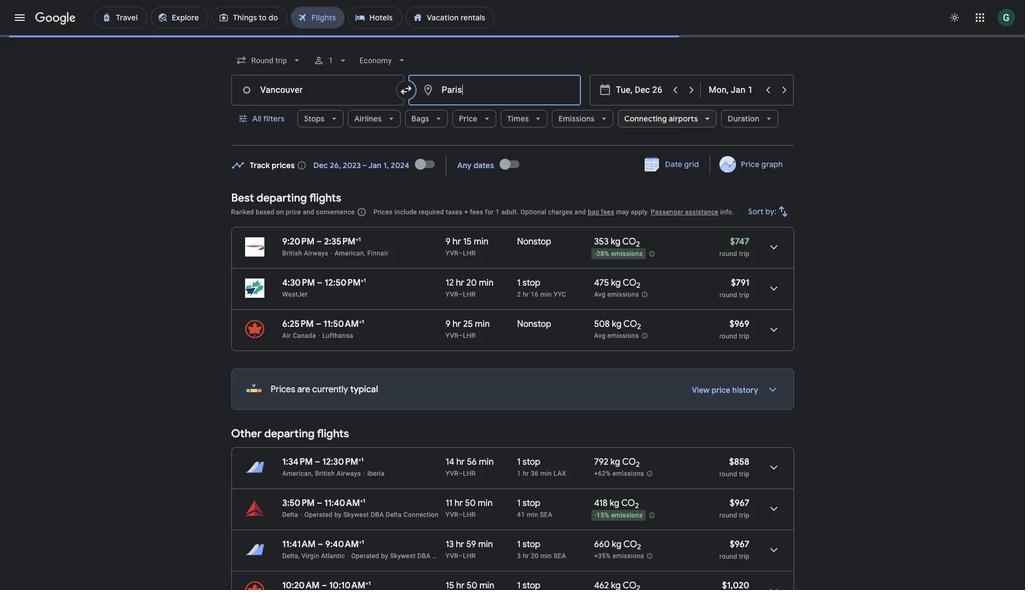 Task type: describe. For each thing, give the bounding box(es) containing it.
13 hr 59 min yvr – lhr
[[446, 540, 493, 560]]

dates
[[474, 160, 494, 170]]

Departure time: 1:34 PM. text field
[[282, 457, 313, 468]]

11:40 am
[[325, 498, 360, 509]]

change appearance image
[[942, 4, 969, 31]]

date grid
[[665, 159, 699, 169]]

nonstop for 9 hr 15 min
[[517, 236, 552, 247]]

co for 792
[[623, 457, 636, 468]]

hr for 11 hr 50 min
[[455, 498, 463, 509]]

flight details. leaves vancouver international airport at 3:50 pm on tuesday, december 26 and arrives at heathrow airport at 11:40 am on wednesday, december 27. image
[[761, 496, 787, 522]]

41
[[517, 511, 525, 519]]

967 US dollars text field
[[730, 498, 750, 509]]

– inside "3:50 pm – 11:40 am + 1"
[[317, 498, 322, 509]]

lufthansa
[[323, 332, 353, 340]]

2 for 660
[[638, 543, 642, 552]]

2 for 508
[[638, 322, 642, 332]]

flight details. leaves vancouver international airport at 1:34 pm on tuesday, december 26 and arrives at heathrow airport at 12:30 pm on wednesday, december 27. image
[[761, 455, 787, 481]]

+35%
[[594, 553, 611, 561]]

round for 353
[[720, 250, 738, 258]]

747 US dollars text field
[[731, 236, 750, 247]]

for
[[485, 208, 494, 216]]

15%
[[597, 512, 610, 520]]

1 stop 2 hr 16 min yyc
[[517, 278, 567, 299]]

1 stop flight. element for 11 hr 50 min
[[517, 498, 541, 511]]

price for price
[[459, 114, 478, 124]]

+35% emissions
[[594, 553, 645, 561]]

hr inside 1 stop 3 hr 20 min sea
[[523, 553, 529, 560]]

1 vertical spatial british
[[315, 470, 335, 478]]

791 US dollars text field
[[731, 278, 750, 289]]

0 horizontal spatial airways
[[304, 250, 328, 257]]

nonstop flight. element for 9 hr 25 min
[[517, 319, 552, 332]]

total duration 15 hr 50 min. element
[[446, 581, 517, 591]]

other
[[231, 427, 262, 441]]

0 horizontal spatial price
[[286, 208, 301, 216]]

round for 660
[[720, 553, 738, 561]]

round for 792
[[720, 471, 738, 478]]

may
[[617, 208, 630, 216]]

$967 round trip for 660
[[720, 540, 750, 561]]

american, british airways
[[282, 470, 361, 478]]

trip for 660
[[740, 553, 750, 561]]

2 for 475
[[637, 281, 641, 291]]

round for 418
[[720, 512, 738, 520]]

kg for 353
[[611, 236, 621, 247]]

25
[[463, 319, 473, 330]]

9 for 9 hr 15 min
[[446, 236, 451, 247]]

flight details. leaves vancouver international airport at 4:30 pm on tuesday, december 26 and arrives at heathrow airport at 12:50 pm on wednesday, december 27. image
[[761, 276, 787, 302]]

+ for 12:50 pm
[[361, 277, 364, 284]]

– inside the 9 hr 25 min yvr – lhr
[[459, 332, 463, 340]]

– inside 6:25 pm – 11:50 am + 1
[[316, 319, 321, 330]]

2 for 418
[[635, 502, 639, 511]]

filters
[[263, 114, 284, 124]]

ranked
[[231, 208, 254, 216]]

emissions down 353 kg co 2
[[612, 250, 643, 258]]

nonstop for 9 hr 25 min
[[517, 319, 552, 330]]

stop for 13 hr 59 min
[[523, 540, 541, 551]]

2:35 pm
[[324, 236, 356, 247]]

trip for 508
[[740, 333, 750, 340]]

967 US dollars text field
[[730, 540, 750, 551]]

yvr for 11 hr 50 min
[[446, 511, 459, 519]]

flights for other departing flights
[[317, 427, 349, 441]]

leaves vancouver international airport at 10:20 am on tuesday, december 26 and arrives at heathrow airport at 10:10 am on wednesday, december 27. element
[[282, 580, 371, 591]]

min inside 1 stop 2 hr 16 min yyc
[[541, 291, 552, 299]]

bags button
[[405, 106, 448, 132]]

kg for 508
[[612, 319, 622, 330]]

total duration 9 hr 15 min. element
[[446, 236, 517, 249]]

sort
[[748, 207, 764, 217]]

total duration 9 hr 25 min. element
[[446, 319, 517, 332]]

11:50 am
[[324, 319, 359, 330]]

operated by skywest dba delta connection for 9:40 am
[[351, 553, 486, 560]]

view price history image
[[760, 377, 786, 403]]

59
[[467, 540, 476, 551]]

Return text field
[[709, 75, 760, 105]]

flight details. leaves vancouver international airport at 11:41 am on tuesday, december 26 and arrives at heathrow airport at 9:40 am on wednesday, december 27. image
[[761, 537, 787, 564]]

-28% emissions
[[595, 250, 643, 258]]

418 kg co 2
[[594, 498, 639, 511]]

28%
[[597, 250, 610, 258]]

emissions for 475
[[608, 291, 639, 299]]

connection for 11
[[404, 511, 439, 519]]

yvr for 12 hr 20 min
[[446, 291, 459, 299]]

sea inside 1 stop 3 hr 20 min sea
[[554, 553, 566, 560]]

$858
[[730, 457, 750, 468]]

stop for 14 hr 56 min
[[523, 457, 541, 468]]

2 for 792
[[636, 460, 640, 470]]

12
[[446, 278, 454, 289]]

$791 round trip
[[720, 278, 750, 299]]

3
[[517, 553, 521, 560]]

475
[[594, 278, 609, 289]]

$969 round trip
[[720, 319, 750, 340]]

bags
[[412, 114, 429, 124]]

main content containing best departing flights
[[231, 151, 794, 591]]

1 horizontal spatial price
[[712, 386, 731, 395]]

learn more about tracked prices image
[[297, 160, 307, 170]]

2 and from the left
[[575, 208, 586, 216]]

1 stop 41 min sea
[[517, 498, 553, 519]]

1 button
[[309, 47, 353, 74]]

kg for 792
[[611, 457, 621, 468]]

by for 9:40 am
[[381, 553, 389, 560]]

emissions for 792
[[613, 470, 645, 478]]

emissions for 660
[[613, 553, 645, 561]]

20 inside 1 stop 3 hr 20 min sea
[[531, 553, 539, 560]]

convenience
[[316, 208, 355, 216]]

price graph
[[742, 159, 783, 169]]

hr for 13 hr 59 min
[[456, 540, 465, 551]]

co for 353
[[623, 236, 637, 247]]

assistance
[[686, 208, 719, 216]]

connecting
[[625, 114, 667, 124]]

min for 11 hr 50 min
[[478, 498, 493, 509]]

660 kg co 2
[[594, 540, 642, 552]]

stops
[[304, 114, 325, 124]]

min for 9 hr 15 min
[[474, 236, 489, 247]]

price button
[[453, 106, 497, 132]]

best
[[231, 191, 254, 205]]

Arrival time: 12:30 PM on  Wednesday, December 27. text field
[[323, 456, 364, 468]]

lhr for 25
[[463, 332, 476, 340]]

none search field containing all filters
[[231, 47, 794, 146]]

best departing flights
[[231, 191, 342, 205]]

$967 for 660
[[730, 540, 750, 551]]

prices
[[272, 160, 295, 170]]

11:41 am – 9:40 am + 1
[[282, 539, 364, 551]]

– inside the 12 hr 20 min yvr – lhr
[[459, 291, 463, 299]]

min inside 1 stop 3 hr 20 min sea
[[541, 553, 552, 560]]

Departure text field
[[616, 75, 667, 105]]

loading results progress bar
[[0, 35, 1026, 37]]

operated by skywest dba delta connection for 11:40 am
[[305, 511, 439, 519]]

nonstop flight. element for 9 hr 15 min
[[517, 236, 552, 249]]

$791
[[731, 278, 750, 289]]

9 hr 15 min yvr – lhr
[[446, 236, 489, 257]]

– inside 13 hr 59 min yvr – lhr
[[459, 553, 463, 560]]

1 inside "3:50 pm – 11:40 am + 1"
[[363, 498, 366, 505]]

are
[[298, 384, 310, 395]]

508 kg co 2
[[594, 319, 642, 332]]

dba for 11:40 am
[[371, 511, 384, 519]]

airlines button
[[348, 106, 401, 132]]

based
[[256, 208, 275, 216]]

1:34 pm
[[282, 457, 313, 468]]

operated for 11:40 am
[[305, 511, 333, 519]]

departing for best
[[257, 191, 307, 205]]

1 inside 1 stop 2 hr 16 min yyc
[[517, 278, 521, 289]]

total duration 13 hr 59 min. element
[[446, 540, 517, 552]]

Departure time: 10:20 AM. text field
[[282, 581, 320, 591]]

round for 475
[[720, 291, 738, 299]]

hr for 9 hr 25 min
[[453, 319, 461, 330]]

prices for prices include required taxes + fees for 1 adult. optional charges and bag fees may apply. passenger assistance
[[374, 208, 393, 216]]

1:34 pm – 12:30 pm + 1
[[282, 456, 364, 468]]

1 stop flight. element for 12 hr 20 min
[[517, 278, 541, 290]]

sea inside 1 stop 41 min sea
[[540, 511, 553, 519]]

lhr for 20
[[463, 291, 476, 299]]

virgin
[[302, 553, 320, 560]]

min for 13 hr 59 min
[[478, 540, 493, 551]]

1,
[[384, 160, 389, 170]]

+ for 11:50 am
[[359, 318, 362, 326]]

969 US dollars text field
[[730, 319, 750, 330]]

connection for 13
[[450, 553, 486, 560]]

connecting airports button
[[618, 106, 717, 132]]

by:
[[766, 207, 777, 217]]

co for 660
[[624, 540, 638, 551]]

hr inside 1 stop 1 hr 36 min lax
[[523, 470, 529, 478]]

Departure time: 6:25 PM. text field
[[282, 319, 314, 330]]

typical
[[350, 384, 378, 395]]

– inside 9 hr 15 min yvr – lhr
[[459, 250, 463, 257]]

avg emissions for 475
[[594, 291, 639, 299]]

trip for 475
[[740, 291, 750, 299]]

skywest for 11:40 am
[[344, 511, 369, 519]]

kg for 660
[[612, 540, 622, 551]]

track
[[250, 160, 270, 170]]

13
[[446, 540, 454, 551]]

british airways
[[282, 250, 328, 257]]

view price history
[[692, 386, 759, 395]]

353 kg co 2
[[594, 236, 640, 249]]

yyc
[[554, 291, 567, 299]]

on
[[276, 208, 284, 216]]

find the best price region
[[231, 151, 794, 183]]

min for 1 stop
[[527, 511, 539, 519]]

9:20 pm
[[282, 236, 315, 247]]

passenger
[[651, 208, 684, 216]]

1 inside text box
[[369, 580, 371, 587]]

layover (1 of 1) is a 2 hr 16 min layover at calgary international airport in calgary. element
[[517, 290, 589, 299]]

$747 round trip
[[720, 236, 750, 258]]

+62% emissions
[[594, 470, 645, 478]]

1 inside 11:41 am – 9:40 am + 1
[[362, 539, 364, 546]]

lhr for 15
[[463, 250, 476, 257]]

12:50 pm
[[325, 278, 361, 289]]

+ 1
[[366, 580, 371, 587]]

Departure time: 3:50 PM. text field
[[282, 498, 315, 509]]

858 US dollars text field
[[730, 457, 750, 468]]



Task type: locate. For each thing, give the bounding box(es) containing it.
Departure time: 11:41 AM. text field
[[282, 540, 316, 551]]

2 $967 round trip from the top
[[720, 540, 750, 561]]

round for 508
[[720, 333, 738, 340]]

min right 3
[[541, 553, 552, 560]]

1 and from the left
[[303, 208, 314, 216]]

None text field
[[231, 75, 404, 106]]

round inside $791 round trip
[[720, 291, 738, 299]]

dba
[[371, 511, 384, 519], [418, 553, 431, 560]]

0 horizontal spatial 20
[[467, 278, 477, 289]]

1 horizontal spatial airways
[[337, 470, 361, 478]]

stop up the 36
[[523, 457, 541, 468]]

include
[[395, 208, 417, 216]]

0 vertical spatial flights
[[309, 191, 342, 205]]

3 stop from the top
[[523, 498, 541, 509]]

required
[[419, 208, 444, 216]]

stop inside 1 stop 2 hr 16 min yyc
[[523, 278, 541, 289]]

delta, virgin atlantic
[[282, 553, 345, 560]]

yvr down 11
[[446, 511, 459, 519]]

flights up convenience
[[309, 191, 342, 205]]

+ inside 4:30 pm – 12:50 pm + 1
[[361, 277, 364, 284]]

airways down arrival time: 12:30 pm on  wednesday, december 27. text field
[[337, 470, 361, 478]]

2 round from the top
[[720, 291, 738, 299]]

kg inside 792 kg co 2
[[611, 457, 621, 468]]

airways down 9:20 pm – 2:35 pm + 1
[[304, 250, 328, 257]]

leaves vancouver international airport at 3:50 pm on tuesday, december 26 and arrives at heathrow airport at 11:40 am on wednesday, december 27. element
[[282, 498, 366, 509]]

– inside 9:20 pm – 2:35 pm + 1
[[317, 236, 322, 247]]

1 9 from the top
[[446, 236, 451, 247]]

date grid button
[[637, 155, 708, 174]]

0 vertical spatial nonstop
[[517, 236, 552, 247]]

min right the 36
[[541, 470, 552, 478]]

0 horizontal spatial american,
[[282, 470, 313, 478]]

792
[[594, 457, 609, 468]]

2 9 from the top
[[446, 319, 451, 330]]

+ inside 9:20 pm – 2:35 pm + 1
[[356, 236, 359, 243]]

trip down $967 text field
[[740, 553, 750, 561]]

$967 left flight details. leaves vancouver international airport at 11:41 am on tuesday, december 26 and arrives at heathrow airport at 9:40 am on wednesday, december 27. image
[[730, 540, 750, 551]]

 image down arrival time: 9:40 am on  wednesday, december 27. text field
[[347, 553, 349, 560]]

kg inside 660 kg co 2
[[612, 540, 622, 551]]

12 hr 20 min yvr – lhr
[[446, 278, 494, 299]]

1 vertical spatial flights
[[317, 427, 349, 441]]

and left 'bag' on the right
[[575, 208, 586, 216]]

1 vertical spatial 9
[[446, 319, 451, 330]]

operated by skywest dba delta connection down the 13
[[351, 553, 486, 560]]

operated for 9:40 am
[[351, 553, 380, 560]]

ranked based on price and convenience
[[231, 208, 355, 216]]

hr inside 13 hr 59 min yvr – lhr
[[456, 540, 465, 551]]

yvr down the 13
[[446, 553, 459, 560]]

– down the total duration 11 hr 50 min. element
[[459, 511, 463, 519]]

$967 round trip up 1020 us dollars text box
[[720, 540, 750, 561]]

min inside 9 hr 15 min yvr – lhr
[[474, 236, 489, 247]]

1 vertical spatial 20
[[531, 553, 539, 560]]

trip for 353
[[740, 250, 750, 258]]

1 horizontal spatial and
[[575, 208, 586, 216]]

lhr down 15
[[463, 250, 476, 257]]

$967 round trip for 418
[[720, 498, 750, 520]]

2 yvr from the top
[[446, 291, 459, 299]]

co up +35% emissions
[[624, 540, 638, 551]]

 image for 9:40 am
[[347, 553, 349, 560]]

0 horizontal spatial  image
[[347, 553, 349, 560]]

co inside 508 kg co 2
[[624, 319, 638, 330]]

$858 round trip
[[720, 457, 750, 478]]

air
[[282, 332, 291, 340]]

bag
[[588, 208, 600, 216]]

9 hr 25 min yvr – lhr
[[446, 319, 490, 340]]

co right 475
[[623, 278, 637, 289]]

total duration 11 hr 50 min. element
[[446, 498, 517, 511]]

2 avg emissions from the top
[[594, 332, 639, 340]]

yvr inside 9 hr 15 min yvr – lhr
[[446, 250, 459, 257]]

0 vertical spatial 20
[[467, 278, 477, 289]]

 image left iberia
[[363, 470, 365, 478]]

1 vertical spatial connection
[[450, 553, 486, 560]]

2 stop from the top
[[523, 457, 541, 468]]

0 vertical spatial avg
[[594, 291, 606, 299]]

5 lhr from the top
[[463, 511, 476, 519]]

– down total duration 14 hr 56 min. element
[[459, 470, 463, 478]]

lhr
[[463, 250, 476, 257], [463, 291, 476, 299], [463, 332, 476, 340], [463, 470, 476, 478], [463, 511, 476, 519], [463, 553, 476, 560]]

1 avg from the top
[[594, 291, 606, 299]]

5 1 stop flight. element from the top
[[517, 581, 541, 591]]

9:20 pm – 2:35 pm + 1
[[282, 236, 361, 247]]

other departing flights
[[231, 427, 349, 441]]

avg for 475
[[594, 291, 606, 299]]

lhr down 50
[[463, 511, 476, 519]]

2 up -15% emissions
[[635, 502, 639, 511]]

min inside the 12 hr 20 min yvr – lhr
[[479, 278, 494, 289]]

2 fees from the left
[[601, 208, 615, 216]]

avg down 508
[[594, 332, 606, 340]]

-15% emissions
[[595, 512, 643, 520]]

0 horizontal spatial and
[[303, 208, 314, 216]]

delta for 9:40 am
[[433, 553, 449, 560]]

sea right 41
[[540, 511, 553, 519]]

hr inside 14 hr 56 min yvr – lhr
[[457, 457, 465, 468]]

emissions down 792 kg co 2
[[613, 470, 645, 478]]

– up "american, british airways"
[[315, 457, 320, 468]]

layover (1 of 1) is a 1 hr 36 min layover at los angeles international airport in los angeles. element
[[517, 470, 589, 478]]

emissions for 508
[[608, 332, 639, 340]]

trip inside $791 round trip
[[740, 291, 750, 299]]

$967
[[730, 498, 750, 509], [730, 540, 750, 551]]

hr for 12 hr 20 min
[[456, 278, 465, 289]]

Arrival time: 12:50 PM on  Wednesday, December 27. text field
[[325, 277, 366, 289]]

+ for 2:35 pm
[[356, 236, 359, 243]]

1 vertical spatial nonstop
[[517, 319, 552, 330]]

any dates
[[458, 160, 494, 170]]

2024
[[391, 160, 410, 170]]

- for 353
[[595, 250, 597, 258]]

2 nonstop flight. element from the top
[[517, 319, 552, 332]]

connection left 11 hr 50 min yvr – lhr
[[404, 511, 439, 519]]

min for 12 hr 20 min
[[479, 278, 494, 289]]

1 vertical spatial  image
[[347, 553, 349, 560]]

1 vertical spatial -
[[595, 512, 597, 520]]

kg up -15% emissions
[[610, 498, 620, 509]]

fees left for
[[470, 208, 484, 216]]

Departure time: 4:30 PM. text field
[[282, 278, 315, 289]]

price
[[459, 114, 478, 124], [742, 159, 760, 169]]

2 inside 418 kg co 2
[[635, 502, 639, 511]]

2 1 stop flight. element from the top
[[517, 457, 541, 470]]

taxes
[[446, 208, 463, 216]]

20 right '12'
[[467, 278, 477, 289]]

353
[[594, 236, 609, 247]]

2 - from the top
[[595, 512, 597, 520]]

+ inside 6:25 pm – 11:50 am + 1
[[359, 318, 362, 326]]

1 vertical spatial by
[[381, 553, 389, 560]]

co right 508
[[624, 319, 638, 330]]

+ inside "3:50 pm – 11:40 am + 1"
[[360, 498, 363, 505]]

2 nonstop from the top
[[517, 319, 552, 330]]

avg down 475
[[594, 291, 606, 299]]

6 trip from the top
[[740, 553, 750, 561]]

fees right 'bag' on the right
[[601, 208, 615, 216]]

 image for 12:30 pm
[[363, 470, 365, 478]]

yvr inside 14 hr 56 min yvr – lhr
[[446, 470, 459, 478]]

leaves vancouver international airport at 11:41 am on tuesday, december 26 and arrives at heathrow airport at 9:40 am on wednesday, december 27. element
[[282, 539, 364, 551]]

kg inside 353 kg co 2
[[611, 236, 621, 247]]

1 vertical spatial avg emissions
[[594, 332, 639, 340]]

0 vertical spatial -
[[595, 250, 597, 258]]

nonstop flight. element down "optional"
[[517, 236, 552, 249]]

and
[[303, 208, 314, 216], [575, 208, 586, 216]]

by down 11:40 am at the bottom of the page
[[335, 511, 342, 519]]

swap origin and destination. image
[[400, 84, 413, 97]]

4 yvr from the top
[[446, 470, 459, 478]]

flight details. leaves vancouver international airport at 6:25 pm on tuesday, december 26 and arrives at heathrow airport at 11:50 am on wednesday, december 27. image
[[761, 317, 787, 343]]

delta
[[282, 511, 298, 519], [386, 511, 402, 519], [433, 553, 449, 560]]

1 round from the top
[[720, 250, 738, 258]]

layover (1 of 1) is a 41 min layover at seattle-tacoma international airport in seattle. element
[[517, 511, 589, 520]]

1 horizontal spatial price
[[742, 159, 760, 169]]

– up delta, virgin atlantic
[[318, 540, 323, 551]]

– inside 14 hr 56 min yvr – lhr
[[459, 470, 463, 478]]

1 $967 from the top
[[730, 498, 750, 509]]

leaves vancouver international airport at 1:34 pm on tuesday, december 26 and arrives at heathrow airport at 12:30 pm on wednesday, december 27. element
[[282, 456, 364, 468]]

0 horizontal spatial british
[[282, 250, 302, 257]]

1 - from the top
[[595, 250, 597, 258]]

0 vertical spatial 9
[[446, 236, 451, 247]]

hr inside 11 hr 50 min yvr – lhr
[[455, 498, 463, 509]]

0 horizontal spatial by
[[335, 511, 342, 519]]

min inside 11 hr 50 min yvr – lhr
[[478, 498, 493, 509]]

flight details. leaves vancouver international airport at 9:20 pm on tuesday, december 26 and arrives at heathrow airport at 2:35 pm on wednesday, december 27. image
[[761, 234, 787, 261]]

airlines
[[355, 114, 382, 124]]

1 vertical spatial avg
[[594, 332, 606, 340]]

$967 round trip
[[720, 498, 750, 520], [720, 540, 750, 561]]

2 horizontal spatial delta
[[433, 553, 449, 560]]

lhr inside 11 hr 50 min yvr – lhr
[[463, 511, 476, 519]]

hr inside the 9 hr 25 min yvr – lhr
[[453, 319, 461, 330]]

co inside 792 kg co 2
[[623, 457, 636, 468]]

connection down 59
[[450, 553, 486, 560]]

1 horizontal spatial  image
[[363, 470, 365, 478]]

2 avg from the top
[[594, 332, 606, 340]]

hr inside 1 stop 2 hr 16 min yyc
[[523, 291, 529, 299]]

co
[[623, 236, 637, 247], [623, 278, 637, 289], [624, 319, 638, 330], [623, 457, 636, 468], [622, 498, 635, 509], [624, 540, 638, 551]]

1 inside 1 stop 3 hr 20 min sea
[[517, 540, 521, 551]]

Arrival time: 10:10 AM on  Wednesday, December 27. text field
[[329, 580, 371, 591]]

418
[[594, 498, 608, 509]]

sea
[[540, 511, 553, 519], [554, 553, 566, 560]]

stops button
[[298, 106, 344, 132]]

 image
[[363, 470, 365, 478], [347, 553, 349, 560]]

$967 for 418
[[730, 498, 750, 509]]

total duration 14 hr 56 min. element
[[446, 457, 517, 470]]

american, down 1:34 pm
[[282, 470, 313, 478]]

- for 418
[[595, 512, 597, 520]]

co for 475
[[623, 278, 637, 289]]

1 inside 1:34 pm – 12:30 pm + 1
[[361, 456, 364, 464]]

trip for 792
[[740, 471, 750, 478]]

stop inside 1 stop 1 hr 36 min lax
[[523, 457, 541, 468]]

stop for 12 hr 20 min
[[523, 278, 541, 289]]

20 right 3
[[531, 553, 539, 560]]

0 horizontal spatial skywest
[[344, 511, 369, 519]]

american, for american, finnair
[[335, 250, 366, 257]]

0 vertical spatial price
[[286, 208, 301, 216]]

main content
[[231, 151, 794, 591]]

min inside 1 stop 41 min sea
[[527, 511, 539, 519]]

kg for 475
[[611, 278, 621, 289]]

0 vertical spatial avg emissions
[[594, 291, 639, 299]]

11:41 am
[[282, 540, 316, 551]]

1 vertical spatial nonstop flight. element
[[517, 319, 552, 332]]

1 horizontal spatial british
[[315, 470, 335, 478]]

flights up 12:30 pm
[[317, 427, 349, 441]]

min inside the 9 hr 25 min yvr – lhr
[[475, 319, 490, 330]]

2 right 475
[[637, 281, 641, 291]]

charges
[[549, 208, 573, 216]]

– inside 11:41 am – 9:40 am + 1
[[318, 540, 323, 551]]

5 yvr from the top
[[446, 511, 459, 519]]

 image
[[301, 511, 303, 519]]

round inside $858 round trip
[[720, 471, 738, 478]]

duration
[[728, 114, 760, 124]]

departing up 1:34 pm 'text field'
[[264, 427, 315, 441]]

flight details. leaves vancouver international airport at 10:20 am on tuesday, december 26 and arrives at heathrow airport at 10:10 am on wednesday, december 27. image
[[761, 579, 787, 591]]

1 inside popup button
[[329, 56, 333, 65]]

dba down iberia
[[371, 511, 384, 519]]

nonstop flight. element
[[517, 236, 552, 249], [517, 319, 552, 332]]

+ inside arrival time: 10:10 am on  wednesday, december 27. text box
[[366, 580, 369, 587]]

leaves vancouver international airport at 6:25 pm on tuesday, december 26 and arrives at heathrow airport at 11:50 am on wednesday, december 27. element
[[282, 318, 364, 330]]

hr left 16
[[523, 291, 529, 299]]

0 horizontal spatial prices
[[271, 384, 295, 395]]

0 vertical spatial airways
[[304, 250, 328, 257]]

– right departure time: 4:30 pm. text box
[[317, 278, 323, 289]]

+ for 9:40 am
[[359, 539, 362, 546]]

– inside 11 hr 50 min yvr – lhr
[[459, 511, 463, 519]]

1 horizontal spatial american,
[[335, 250, 366, 257]]

co up -28% emissions at the top of the page
[[623, 236, 637, 247]]

1 inside 6:25 pm – 11:50 am + 1
[[362, 318, 364, 326]]

co inside 353 kg co 2
[[623, 236, 637, 247]]

stop for 11 hr 50 min
[[523, 498, 541, 509]]

0 horizontal spatial dba
[[371, 511, 384, 519]]

times button
[[501, 106, 548, 132]]

yvr inside 11 hr 50 min yvr – lhr
[[446, 511, 459, 519]]

0 vertical spatial departing
[[257, 191, 307, 205]]

westjet
[[282, 291, 308, 299]]

– inside 1:34 pm – 12:30 pm + 1
[[315, 457, 320, 468]]

6:25 pm
[[282, 319, 314, 330]]

0 vertical spatial nonstop flight. element
[[517, 236, 552, 249]]

2 inside 508 kg co 2
[[638, 322, 642, 332]]

sort by: button
[[744, 199, 794, 225]]

4 trip from the top
[[740, 471, 750, 478]]

0 horizontal spatial connection
[[404, 511, 439, 519]]

emissions down 660 kg co 2
[[613, 553, 645, 561]]

co inside 475 kg co 2
[[623, 278, 637, 289]]

lhr inside 14 hr 56 min yvr – lhr
[[463, 470, 476, 478]]

5 round from the top
[[720, 512, 738, 520]]

$969
[[730, 319, 750, 330]]

1 stop from the top
[[523, 278, 541, 289]]

5 trip from the top
[[740, 512, 750, 520]]

– down total duration 12 hr 20 min. element
[[459, 291, 463, 299]]

0 vertical spatial operated
[[305, 511, 333, 519]]

atlantic
[[321, 553, 345, 560]]

4 round from the top
[[720, 471, 738, 478]]

total duration 12 hr 20 min. element
[[446, 278, 517, 290]]

+ for 12:30 pm
[[358, 456, 361, 464]]

min right 56
[[479, 457, 494, 468]]

1 inside 1 stop 41 min sea
[[517, 498, 521, 509]]

1 lhr from the top
[[463, 250, 476, 257]]

price left graph on the top right of page
[[742, 159, 760, 169]]

leaves vancouver international airport at 9:20 pm on tuesday, december 26 and arrives at heathrow airport at 2:35 pm on wednesday, december 27. element
[[282, 236, 361, 247]]

1 vertical spatial sea
[[554, 553, 566, 560]]

792 kg co 2
[[594, 457, 640, 470]]

Arrival time: 9:40 AM on  Wednesday, December 27. text field
[[326, 539, 364, 551]]

stop up 41
[[523, 498, 541, 509]]

1 fees from the left
[[470, 208, 484, 216]]

1 horizontal spatial 20
[[531, 553, 539, 560]]

lhr inside 9 hr 15 min yvr – lhr
[[463, 250, 476, 257]]

hr right 11
[[455, 498, 463, 509]]

hr
[[453, 236, 461, 247], [456, 278, 465, 289], [523, 291, 529, 299], [453, 319, 461, 330], [457, 457, 465, 468], [523, 470, 529, 478], [455, 498, 463, 509], [456, 540, 465, 551], [523, 553, 529, 560]]

min right 59
[[478, 540, 493, 551]]

hr inside 9 hr 15 min yvr – lhr
[[453, 236, 461, 247]]

prices are currently typical
[[271, 384, 378, 395]]

- down 418
[[595, 512, 597, 520]]

by right atlantic
[[381, 553, 389, 560]]

stop inside 1 stop 3 hr 20 min sea
[[523, 540, 541, 551]]

layover (1 of 1) is a 3 hr 20 min layover at seattle-tacoma international airport in seattle. element
[[517, 552, 589, 561]]

round down $969
[[720, 333, 738, 340]]

1 stop flight. element for 14 hr 56 min
[[517, 457, 541, 470]]

– down "total duration 9 hr 15 min." element
[[459, 250, 463, 257]]

connecting airports
[[625, 114, 698, 124]]

0 vertical spatial british
[[282, 250, 302, 257]]

kg inside 475 kg co 2
[[611, 278, 621, 289]]

co up -15% emissions
[[622, 498, 635, 509]]

1 horizontal spatial delta
[[386, 511, 402, 519]]

1020 US dollars text field
[[722, 581, 750, 591]]

None field
[[231, 51, 307, 70], [355, 51, 412, 70], [231, 51, 307, 70], [355, 51, 412, 70]]

price inside popup button
[[459, 114, 478, 124]]

1 stop flight. element up 16
[[517, 278, 541, 290]]

stop inside 1 stop 41 min sea
[[523, 498, 541, 509]]

6 yvr from the top
[[446, 553, 459, 560]]

round inside $969 round trip
[[720, 333, 738, 340]]

2 up +35% emissions
[[638, 543, 642, 552]]

4 lhr from the top
[[463, 470, 476, 478]]

canada
[[293, 332, 316, 340]]

stop up layover (1 of 1) is a 3 hr 20 min layover at seattle-tacoma international airport in seattle. element at right bottom
[[523, 540, 541, 551]]

min inside 1 stop 1 hr 36 min lax
[[541, 470, 552, 478]]

4:30 pm
[[282, 278, 315, 289]]

+ inside 11:41 am – 9:40 am + 1
[[359, 539, 362, 546]]

2 $967 from the top
[[730, 540, 750, 551]]

learn more about ranking image
[[357, 207, 367, 217]]

+ for 11:40 am
[[360, 498, 363, 505]]

50
[[465, 498, 476, 509]]

9 for 9 hr 25 min
[[446, 319, 451, 330]]

kg up +35% emissions
[[612, 540, 622, 551]]

round down $791 text box
[[720, 291, 738, 299]]

price for price graph
[[742, 159, 760, 169]]

grid
[[684, 159, 699, 169]]

6 round from the top
[[720, 553, 738, 561]]

hr right 14
[[457, 457, 465, 468]]

1 vertical spatial skywest
[[390, 553, 416, 560]]

lhr inside 13 hr 59 min yvr – lhr
[[463, 553, 476, 560]]

min right 41
[[527, 511, 539, 519]]

1 inside 4:30 pm – 12:50 pm + 1
[[364, 277, 366, 284]]

None text field
[[408, 75, 581, 106]]

round down 967 us dollars text box
[[720, 512, 738, 520]]

1 horizontal spatial connection
[[450, 553, 486, 560]]

6 lhr from the top
[[463, 553, 476, 560]]

bag fees button
[[588, 208, 615, 216]]

operated down "3:50 pm – 11:40 am + 1"
[[305, 511, 333, 519]]

hr for 14 hr 56 min
[[457, 457, 465, 468]]

lhr inside the 9 hr 25 min yvr – lhr
[[463, 332, 476, 340]]

lhr inside the 12 hr 20 min yvr – lhr
[[463, 291, 476, 299]]

Departure time: 9:20 PM. text field
[[282, 236, 315, 247]]

1 vertical spatial airways
[[337, 470, 361, 478]]

main menu image
[[13, 11, 26, 24]]

avg emissions for 508
[[594, 332, 639, 340]]

hr right '12'
[[456, 278, 465, 289]]

3 yvr from the top
[[446, 332, 459, 340]]

1 stop flight. element
[[517, 278, 541, 290], [517, 457, 541, 470], [517, 498, 541, 511], [517, 540, 541, 552], [517, 581, 541, 591]]

round down $967 text field
[[720, 553, 738, 561]]

11 hr 50 min yvr – lhr
[[446, 498, 493, 519]]

0 vertical spatial $967 round trip
[[720, 498, 750, 520]]

departing
[[257, 191, 307, 205], [264, 427, 315, 441]]

1 horizontal spatial by
[[381, 553, 389, 560]]

1 vertical spatial price
[[712, 386, 731, 395]]

trip inside $747 round trip
[[740, 250, 750, 258]]

trip down 967 us dollars text box
[[740, 512, 750, 520]]

2023 – jan
[[343, 160, 382, 170]]

Arrival time: 11:40 AM on  Wednesday, December 27. text field
[[325, 498, 366, 509]]

yvr for 9 hr 25 min
[[446, 332, 459, 340]]

by for 11:40 am
[[335, 511, 342, 519]]

emissions down 475 kg co 2
[[608, 291, 639, 299]]

min for 9 hr 25 min
[[475, 319, 490, 330]]

kg for 418
[[610, 498, 620, 509]]

co inside 660 kg co 2
[[624, 540, 638, 551]]

view
[[692, 386, 710, 395]]

trip inside $858 round trip
[[740, 471, 750, 478]]

4 stop from the top
[[523, 540, 541, 551]]

apply.
[[631, 208, 649, 216]]

min
[[474, 236, 489, 247], [479, 278, 494, 289], [541, 291, 552, 299], [475, 319, 490, 330], [479, 457, 494, 468], [541, 470, 552, 478], [478, 498, 493, 509], [527, 511, 539, 519], [478, 540, 493, 551], [541, 553, 552, 560]]

0 horizontal spatial fees
[[470, 208, 484, 216]]

0 horizontal spatial sea
[[540, 511, 553, 519]]

None search field
[[231, 47, 794, 146]]

trip
[[740, 250, 750, 258], [740, 291, 750, 299], [740, 333, 750, 340], [740, 471, 750, 478], [740, 512, 750, 520], [740, 553, 750, 561]]

1 1 stop flight. element from the top
[[517, 278, 541, 290]]

trip inside $969 round trip
[[740, 333, 750, 340]]

round down $858
[[720, 471, 738, 478]]

– inside 4:30 pm – 12:50 pm + 1
[[317, 278, 323, 289]]

prices for prices are currently typical
[[271, 384, 295, 395]]

3 lhr from the top
[[463, 332, 476, 340]]

by
[[335, 511, 342, 519], [381, 553, 389, 560]]

price right view
[[712, 386, 731, 395]]

yvr down '12'
[[446, 291, 459, 299]]

20 inside the 12 hr 20 min yvr – lhr
[[467, 278, 477, 289]]

min right 15
[[474, 236, 489, 247]]

1 stop flight. element for 13 hr 59 min
[[517, 540, 541, 552]]

yvr for 9 hr 15 min
[[446, 250, 459, 257]]

prices include required taxes + fees for 1 adult. optional charges and bag fees may apply. passenger assistance
[[374, 208, 719, 216]]

1 horizontal spatial sea
[[554, 553, 566, 560]]

2 for 353
[[637, 240, 640, 249]]

1 vertical spatial $967 round trip
[[720, 540, 750, 561]]

1 vertical spatial price
[[742, 159, 760, 169]]

trip down $747
[[740, 250, 750, 258]]

fees
[[470, 208, 484, 216], [601, 208, 615, 216]]

avg emissions down 475 kg co 2
[[594, 291, 639, 299]]

2 trip from the top
[[740, 291, 750, 299]]

+ inside 1:34 pm – 12:30 pm + 1
[[358, 456, 361, 464]]

operated
[[305, 511, 333, 519], [351, 553, 380, 560]]

kg up +62% emissions
[[611, 457, 621, 468]]

Arrival time: 2:35 PM on  Wednesday, December 27. text field
[[324, 236, 361, 247]]

0 vertical spatial  image
[[363, 470, 365, 478]]

yvr inside the 12 hr 20 min yvr – lhr
[[446, 291, 459, 299]]

kg inside 508 kg co 2
[[612, 319, 622, 330]]

1 vertical spatial prices
[[271, 384, 295, 395]]

2 inside 792 kg co 2
[[636, 460, 640, 470]]

lhr for 50
[[463, 511, 476, 519]]

min right 16
[[541, 291, 552, 299]]

iberia
[[367, 470, 385, 478]]

0 vertical spatial american,
[[335, 250, 366, 257]]

co for 508
[[624, 319, 638, 330]]

1 horizontal spatial prices
[[374, 208, 393, 216]]

0 vertical spatial prices
[[374, 208, 393, 216]]

lhr for 59
[[463, 553, 476, 560]]

trip down $791 text box
[[740, 291, 750, 299]]

2 right 508
[[638, 322, 642, 332]]

0 horizontal spatial price
[[459, 114, 478, 124]]

co up +62% emissions
[[623, 457, 636, 468]]

2 lhr from the top
[[463, 291, 476, 299]]

1 vertical spatial $967
[[730, 540, 750, 551]]

$967 left flight details. leaves vancouver international airport at 3:50 pm on tuesday, december 26 and arrives at heathrow airport at 11:40 am on wednesday, december 27. image
[[730, 498, 750, 509]]

yvr inside 13 hr 59 min yvr – lhr
[[446, 553, 459, 560]]

min right 50
[[478, 498, 493, 509]]

stop up 16
[[523, 278, 541, 289]]

1 yvr from the top
[[446, 250, 459, 257]]

1 vertical spatial american,
[[282, 470, 313, 478]]

1 avg emissions from the top
[[594, 291, 639, 299]]

2 inside 475 kg co 2
[[637, 281, 641, 291]]

departing for other
[[264, 427, 315, 441]]

skywest for 9:40 am
[[390, 553, 416, 560]]

508
[[594, 319, 610, 330]]

emissions down 418 kg co 2
[[612, 512, 643, 520]]

airports
[[669, 114, 698, 124]]

lhr for 56
[[463, 470, 476, 478]]

all
[[252, 114, 261, 124]]

yvr for 14 hr 56 min
[[446, 470, 459, 478]]

0 vertical spatial sea
[[540, 511, 553, 519]]

1 nonstop flight. element from the top
[[517, 236, 552, 249]]

0 vertical spatial $967
[[730, 498, 750, 509]]

1 vertical spatial departing
[[264, 427, 315, 441]]

1 stop flight. element down 3
[[517, 581, 541, 591]]

2 inside 660 kg co 2
[[638, 543, 642, 552]]

56
[[467, 457, 477, 468]]

1 nonstop from the top
[[517, 236, 552, 247]]

0 vertical spatial connection
[[404, 511, 439, 519]]

Arrival time: 11:50 AM on  Wednesday, December 27. text field
[[324, 318, 364, 330]]

british down leaves vancouver international airport at 1:34 pm on tuesday, december 26 and arrives at heathrow airport at 12:30 pm on wednesday, december 27. element
[[315, 470, 335, 478]]

round inside $747 round trip
[[720, 250, 738, 258]]

0 vertical spatial by
[[335, 511, 342, 519]]

lhr down 59
[[463, 553, 476, 560]]

emissions button
[[552, 106, 614, 132]]

– right 3:50 pm 'text field'
[[317, 498, 322, 509]]

1 horizontal spatial operated
[[351, 553, 380, 560]]

1 stop flight. element up 3
[[517, 540, 541, 552]]

date
[[665, 159, 683, 169]]

min inside 13 hr 59 min yvr – lhr
[[478, 540, 493, 551]]

1 horizontal spatial skywest
[[390, 553, 416, 560]]

yvr inside the 9 hr 25 min yvr – lhr
[[446, 332, 459, 340]]

3 round from the top
[[720, 333, 738, 340]]

price inside button
[[742, 159, 760, 169]]

hr for 9 hr 15 min
[[453, 236, 461, 247]]

dba for 9:40 am
[[418, 553, 431, 560]]

9 inside 9 hr 15 min yvr – lhr
[[446, 236, 451, 247]]

air canada
[[282, 332, 316, 340]]

26,
[[330, 160, 341, 170]]

0 horizontal spatial delta
[[282, 511, 298, 519]]

leaves vancouver international airport at 4:30 pm on tuesday, december 26 and arrives at heathrow airport at 12:50 pm on wednesday, december 27. element
[[282, 277, 366, 289]]

3 1 stop flight. element from the top
[[517, 498, 541, 511]]

0 vertical spatial dba
[[371, 511, 384, 519]]

2 inside 1 stop 2 hr 16 min yyc
[[517, 291, 521, 299]]

9 inside the 9 hr 25 min yvr – lhr
[[446, 319, 451, 330]]

3 trip from the top
[[740, 333, 750, 340]]

co inside 418 kg co 2
[[622, 498, 635, 509]]

hr left the 36
[[523, 470, 529, 478]]

dec
[[314, 160, 328, 170]]

trip for 418
[[740, 512, 750, 520]]

flights
[[309, 191, 342, 205], [317, 427, 349, 441]]

1 vertical spatial operated
[[351, 553, 380, 560]]

1 $967 round trip from the top
[[720, 498, 750, 520]]

0 vertical spatial price
[[459, 114, 478, 124]]

avg for 508
[[594, 332, 606, 340]]

lhr down total duration 12 hr 20 min. element
[[463, 291, 476, 299]]

operated by skywest dba delta connection down arrival time: 11:40 am on  wednesday, december 27. 'text box'
[[305, 511, 439, 519]]

1 stop flight. element up the 36
[[517, 457, 541, 470]]

– down total duration 13 hr 59 min. 'element'
[[459, 553, 463, 560]]

0 vertical spatial operated by skywest dba delta connection
[[305, 511, 439, 519]]

american, for american, british airways
[[282, 470, 313, 478]]

kg inside 418 kg co 2
[[610, 498, 620, 509]]

price right on
[[286, 208, 301, 216]]

hr inside the 12 hr 20 min yvr – lhr
[[456, 278, 465, 289]]

1 vertical spatial dba
[[418, 553, 431, 560]]

track prices
[[250, 160, 295, 170]]

min inside 14 hr 56 min yvr – lhr
[[479, 457, 494, 468]]

1 inside 9:20 pm – 2:35 pm + 1
[[359, 236, 361, 243]]

departing up on
[[257, 191, 307, 205]]

1 horizontal spatial dba
[[418, 553, 431, 560]]

1 vertical spatial operated by skywest dba delta connection
[[351, 553, 486, 560]]

1 horizontal spatial fees
[[601, 208, 615, 216]]

flights for best departing flights
[[309, 191, 342, 205]]

currently
[[312, 384, 348, 395]]

2 inside 353 kg co 2
[[637, 240, 640, 249]]

delta,
[[282, 553, 300, 560]]

4 1 stop flight. element from the top
[[517, 540, 541, 552]]

475 kg co 2
[[594, 278, 641, 291]]

sea right 3
[[554, 553, 566, 560]]

0 vertical spatial skywest
[[344, 511, 369, 519]]

-
[[595, 250, 597, 258], [595, 512, 597, 520]]

co for 418
[[622, 498, 635, 509]]

1 trip from the top
[[740, 250, 750, 258]]

0 horizontal spatial operated
[[305, 511, 333, 519]]



Task type: vqa. For each thing, say whether or not it's contained in the screenshot.
Show Street View coverage icon
no



